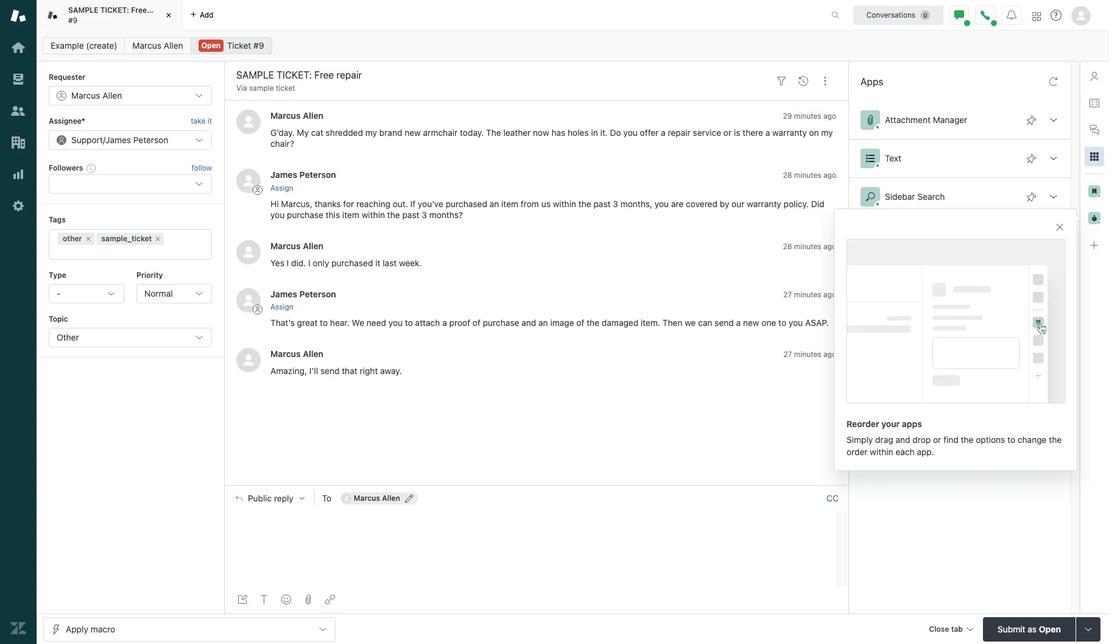 Task type: vqa. For each thing, say whether or not it's contained in the screenshot.
leftmost 'OPEN'
yes



Task type: describe. For each thing, give the bounding box(es) containing it.
can
[[699, 317, 713, 328]]

28 minutes ago text field
[[783, 242, 837, 251]]

follow button
[[192, 163, 212, 174]]

week.
[[399, 258, 422, 268]]

example (create) button
[[43, 37, 125, 54]]

views image
[[10, 71, 26, 87]]

away.
[[380, 366, 402, 376]]

1 of from the left
[[473, 317, 481, 328]]

marcus allen inside secondary element
[[132, 40, 183, 51]]

then
[[663, 317, 683, 328]]

marcus.allen@example.com image
[[342, 494, 351, 504]]

0 horizontal spatial purchased
[[332, 258, 373, 268]]

cat
[[311, 128, 324, 138]]

g'day.
[[271, 128, 295, 138]]

hear.
[[330, 317, 350, 328]]

policy.
[[784, 198, 809, 209]]

service
[[693, 128, 722, 138]]

main element
[[0, 0, 37, 644]]

1 vertical spatial an
[[539, 317, 548, 328]]

months?
[[429, 209, 463, 220]]

assign button for hi
[[271, 183, 294, 194]]

marcus allen for amazing,
[[271, 349, 324, 359]]

you left asap.
[[789, 317, 803, 328]]

apps
[[861, 76, 884, 87]]

allen left edit user icon
[[382, 494, 400, 503]]

james peterson link for marcus,
[[271, 170, 336, 180]]

marcus allen link down close icon
[[125, 37, 191, 54]]

great
[[297, 317, 318, 328]]

or inside g'day. my cat shredded my brand new armchair today. the leather now has holes in it. do you offer a repair service or is there a warranty on my chair?
[[724, 128, 732, 138]]

minutes for new
[[794, 290, 822, 299]]

1 vertical spatial send
[[320, 366, 340, 376]]

your
[[882, 419, 900, 429]]

reporting image
[[10, 166, 26, 182]]

conversationlabel log
[[224, 100, 849, 485]]

is
[[734, 128, 741, 138]]

ticket:
[[100, 6, 129, 15]]

close image
[[163, 9, 175, 21]]

zendesk products image
[[1033, 12, 1041, 20]]

or inside reorder your apps simply drag and drop or find the options to change the order within each app.
[[934, 435, 942, 445]]

within inside reorder your apps simply drag and drop or find the options to change the order within each app.
[[870, 447, 894, 457]]

via
[[236, 83, 247, 93]]

the right us
[[579, 198, 592, 209]]

-
[[57, 288, 61, 299]]

admin image
[[10, 198, 26, 214]]

marcus allen for yes
[[271, 240, 324, 251]]

you right need
[[389, 317, 403, 328]]

example
[[51, 40, 84, 51]]

order
[[847, 447, 868, 457]]

purchased inside the hi marcus, thanks for reaching out. if you've purchased an item from us within the past 3 months, you are covered by our warranty policy. did you purchase this item within the past 3 months?
[[446, 198, 487, 209]]

assign button for that's
[[271, 302, 294, 313]]

to right one
[[779, 317, 787, 328]]

28 for yes i did. i only purchased it last week.
[[783, 242, 792, 251]]

free
[[131, 6, 147, 15]]

marcus inside secondary element
[[132, 40, 161, 51]]

you inside g'day. my cat shredded my brand new armchair today. the leather now has holes in it. do you offer a repair service or is there a warranty on my chair?
[[624, 128, 638, 138]]

find
[[944, 435, 959, 445]]

app.
[[917, 447, 935, 457]]

to left the attach
[[405, 317, 413, 328]]

simply
[[847, 435, 873, 445]]

marcus,
[[281, 198, 313, 209]]

assign for that's
[[271, 302, 294, 311]]

marcus allen right marcus.allen@example.com icon
[[354, 494, 400, 503]]

ago for a
[[824, 112, 837, 121]]

the
[[486, 128, 501, 138]]

marcus for amazing,
[[271, 349, 301, 359]]

did.
[[291, 258, 306, 268]]

brand
[[379, 128, 402, 138]]

to
[[322, 493, 332, 504]]

from
[[521, 198, 539, 209]]

leather
[[504, 128, 531, 138]]

repair inside g'day. my cat shredded my brand new armchair today. the leather now has holes in it. do you offer a repair service or is there a warranty on my chair?
[[668, 128, 691, 138]]

yes i did. i only purchased it last week.
[[271, 258, 422, 268]]

offer
[[640, 128, 659, 138]]

minutes for a
[[794, 112, 822, 121]]

minutes for did
[[794, 171, 822, 180]]

tab containing sample ticket: free repair
[[37, 0, 183, 30]]

thanks
[[315, 198, 341, 209]]

we
[[685, 317, 696, 328]]

there
[[743, 128, 764, 138]]

months,
[[621, 198, 653, 209]]

drop
[[913, 435, 931, 445]]

open inside secondary element
[[202, 41, 221, 50]]

29 minutes ago
[[783, 112, 837, 121]]

29
[[783, 112, 792, 121]]

apps image
[[1090, 152, 1100, 161]]

out.
[[393, 198, 408, 209]]

now
[[533, 128, 549, 138]]

1 horizontal spatial item
[[502, 198, 519, 209]]

by
[[720, 198, 730, 209]]

marcus right marcus.allen@example.com icon
[[354, 494, 380, 503]]

g'day. my cat shredded my brand new armchair today. the leather now has holes in it. do you offer a repair service or is there a warranty on my chair?
[[271, 128, 833, 149]]

28 minutes ago for hi marcus, thanks for reaching out. if you've purchased an item from us within the past 3 months, you are covered by our warranty policy. did you purchase this item within the past 3 months?
[[783, 171, 837, 180]]

via sample ticket
[[236, 83, 295, 93]]

repair inside the sample ticket: free repair #9
[[149, 6, 170, 15]]

draft mode image
[[238, 595, 247, 604]]

1 vertical spatial item
[[342, 209, 360, 220]]

do
[[610, 128, 621, 138]]

shredded
[[326, 128, 363, 138]]

conversations button
[[854, 5, 944, 25]]

peterson for to
[[300, 289, 336, 299]]

allen for amazing,
[[303, 349, 324, 359]]

get help image
[[1051, 10, 1062, 21]]

customers image
[[10, 103, 26, 119]]

it inside button
[[208, 117, 212, 126]]

sample ticket: free repair #9
[[68, 6, 170, 25]]

organizations image
[[10, 135, 26, 151]]

we
[[352, 317, 364, 328]]

today.
[[460, 128, 484, 138]]

zendesk support image
[[10, 8, 26, 24]]

events image
[[799, 76, 809, 86]]

27 minutes ago for amazing, i'll send that right away.
[[784, 350, 837, 359]]

apps
[[902, 419, 922, 429]]

28 for hi marcus, thanks for reaching out. if you've purchased an item from us within the past 3 months, you are covered by our warranty policy. did you purchase this item within the past 3 months?
[[783, 171, 792, 180]]

item.
[[641, 317, 661, 328]]

for
[[343, 198, 354, 209]]

amazing, i'll send that right away.
[[271, 366, 402, 376]]

28 minutes ago text field
[[783, 171, 837, 180]]

bookmarks image
[[1089, 185, 1101, 197]]

it inside conversationlabel log
[[375, 258, 381, 268]]

it.
[[601, 128, 608, 138]]

james peterson link for great
[[271, 289, 336, 299]]

reorder
[[847, 419, 880, 429]]

1 horizontal spatial new
[[743, 317, 760, 328]]

if
[[410, 198, 416, 209]]

you left are
[[655, 198, 669, 209]]

28 minutes ago for yes i did. i only purchased it last week.
[[783, 242, 837, 251]]

27 minutes ago text field
[[784, 350, 837, 359]]

allen for yes
[[303, 240, 324, 251]]

marcus for yes
[[271, 240, 301, 251]]

last
[[383, 258, 397, 268]]

5 minutes from the top
[[794, 350, 822, 359]]

armchair
[[423, 128, 458, 138]]

drag
[[876, 435, 894, 445]]

that
[[342, 366, 358, 376]]

james for that's
[[271, 289, 297, 299]]

peterson for thanks
[[300, 170, 336, 180]]

marcus allen link for g'day.
[[271, 111, 324, 121]]

insert emojis image
[[282, 595, 291, 604]]

marcus allen link for yes
[[271, 240, 324, 251]]

on
[[810, 128, 819, 138]]

the left damaged
[[587, 317, 600, 328]]

example (create)
[[51, 40, 117, 51]]

us
[[542, 198, 551, 209]]

27 minutes ago text field
[[784, 290, 837, 299]]

secondary element
[[37, 34, 1110, 58]]

hi marcus, thanks for reaching out. if you've purchased an item from us within the past 3 months, you are covered by our warranty policy. did you purchase this item within the past 3 months?
[[271, 198, 827, 220]]

image
[[551, 317, 574, 328]]



Task type: locate. For each thing, give the bounding box(es) containing it.
time tracking image
[[1089, 212, 1101, 224]]

1 assign button from the top
[[271, 183, 294, 194]]

new left one
[[743, 317, 760, 328]]

avatar image
[[236, 110, 261, 134], [236, 169, 261, 193], [236, 240, 261, 264], [236, 288, 261, 312], [236, 348, 261, 372]]

of right proof
[[473, 317, 481, 328]]

send right i'll
[[320, 366, 340, 376]]

2 my from the left
[[822, 128, 833, 138]]

attach
[[415, 317, 440, 328]]

item down for
[[342, 209, 360, 220]]

0 vertical spatial send
[[715, 317, 734, 328]]

27
[[784, 290, 792, 299], [784, 350, 792, 359]]

assign
[[271, 183, 294, 192], [271, 302, 294, 311]]

2 assign from the top
[[271, 302, 294, 311]]

repair
[[149, 6, 170, 15], [668, 128, 691, 138]]

1 horizontal spatial purchase
[[483, 317, 519, 328]]

1 horizontal spatial and
[[896, 435, 911, 445]]

take
[[191, 117, 206, 126]]

4 minutes from the top
[[794, 290, 822, 299]]

warranty inside g'day. my cat shredded my brand new armchair today. the leather now has holes in it. do you offer a repair service or is there a warranty on my chair?
[[773, 128, 807, 138]]

0 horizontal spatial new
[[405, 128, 421, 138]]

reaching
[[357, 198, 391, 209]]

1 i from the left
[[287, 258, 289, 268]]

my right the on
[[822, 128, 833, 138]]

james peterson link up great
[[271, 289, 336, 299]]

1 vertical spatial repair
[[668, 128, 691, 138]]

assign button up hi
[[271, 183, 294, 194]]

ago right the 29
[[824, 112, 837, 121]]

4 ago from the top
[[824, 290, 837, 299]]

1 horizontal spatial my
[[822, 128, 833, 138]]

ago for did
[[824, 171, 837, 180]]

0 vertical spatial and
[[522, 317, 536, 328]]

2 vertical spatial within
[[870, 447, 894, 457]]

assign button
[[271, 183, 294, 194], [271, 302, 294, 313]]

new
[[405, 128, 421, 138], [743, 317, 760, 328]]

zendesk image
[[10, 620, 26, 636]]

0 horizontal spatial it
[[208, 117, 212, 126]]

purchased right only
[[332, 258, 373, 268]]

2 minutes from the top
[[794, 171, 822, 180]]

2 horizontal spatial within
[[870, 447, 894, 457]]

1 horizontal spatial within
[[553, 198, 577, 209]]

2 james peterson assign from the top
[[271, 289, 336, 311]]

0 vertical spatial it
[[208, 117, 212, 126]]

open link
[[191, 37, 272, 54]]

james peterson link up the marcus,
[[271, 170, 336, 180]]

0 vertical spatial an
[[490, 198, 499, 209]]

1 vertical spatial and
[[896, 435, 911, 445]]

1 vertical spatial or
[[934, 435, 942, 445]]

3
[[613, 198, 618, 209], [422, 209, 427, 220]]

take it
[[191, 117, 212, 126]]

1 horizontal spatial purchased
[[446, 198, 487, 209]]

0 vertical spatial peterson
[[300, 170, 336, 180]]

james peterson link
[[271, 170, 336, 180], [271, 289, 336, 299]]

0 vertical spatial james peterson link
[[271, 170, 336, 180]]

repair left service at the top of the page
[[668, 128, 691, 138]]

allen up only
[[303, 240, 324, 251]]

you right 'do'
[[624, 128, 638, 138]]

add attachment image
[[303, 595, 313, 604]]

sample
[[68, 6, 98, 15]]

marcus up "amazing,"
[[271, 349, 301, 359]]

james
[[271, 170, 297, 180], [271, 289, 297, 299]]

0 vertical spatial past
[[594, 198, 611, 209]]

2 of from the left
[[577, 317, 585, 328]]

1 vertical spatial 28
[[783, 242, 792, 251]]

5 avatar image from the top
[[236, 348, 261, 372]]

0 horizontal spatial within
[[362, 209, 385, 220]]

an inside the hi marcus, thanks for reaching out. if you've purchased an item from us within the past 3 months, you are covered by our warranty policy. did you purchase this item within the past 3 months?
[[490, 198, 499, 209]]

0 horizontal spatial of
[[473, 317, 481, 328]]

did
[[812, 198, 825, 209]]

3 minutes from the top
[[794, 242, 822, 251]]

get started image
[[10, 40, 26, 55]]

marcus allen link for amazing,
[[271, 349, 324, 359]]

my
[[297, 128, 309, 138]]

take it button
[[191, 115, 212, 128]]

0 horizontal spatial open
[[202, 41, 221, 50]]

damaged
[[602, 317, 639, 328]]

0 vertical spatial 28 minutes ago
[[783, 171, 837, 180]]

minutes up asap.
[[794, 290, 822, 299]]

1 vertical spatial james peterson assign
[[271, 289, 336, 311]]

that's great to hear. we need you to attach a proof of purchase and an image of the damaged item. then we can send a new one to you asap.
[[271, 317, 829, 328]]

0 vertical spatial james
[[271, 170, 297, 180]]

my left brand
[[365, 128, 377, 138]]

0 vertical spatial within
[[553, 198, 577, 209]]

0 vertical spatial repair
[[149, 6, 170, 15]]

to inside reorder your apps simply drag and drop or find the options to change the order within each app.
[[1008, 435, 1016, 445]]

james up that's
[[271, 289, 297, 299]]

3 left months,
[[613, 198, 618, 209]]

send right can at the right of page
[[715, 317, 734, 328]]

Subject field
[[234, 68, 768, 82]]

1 james peterson link from the top
[[271, 170, 336, 180]]

marcus down free
[[132, 40, 161, 51]]

purchase right proof
[[483, 317, 519, 328]]

0 vertical spatial assign
[[271, 183, 294, 192]]

james peterson assign up great
[[271, 289, 336, 311]]

assign up hi
[[271, 183, 294, 192]]

a right offer
[[661, 128, 666, 138]]

amazing,
[[271, 366, 307, 376]]

0 vertical spatial warranty
[[773, 128, 807, 138]]

marcus up the yes
[[271, 240, 301, 251]]

warranty inside the hi marcus, thanks for reaching out. if you've purchased an item from us within the past 3 months, you are covered by our warranty policy. did you purchase this item within the past 3 months?
[[747, 198, 782, 209]]

28 minutes ago
[[783, 171, 837, 180], [783, 242, 837, 251]]

an left image
[[539, 317, 548, 328]]

1 my from the left
[[365, 128, 377, 138]]

28 up policy.
[[783, 171, 792, 180]]

1 vertical spatial peterson
[[300, 289, 336, 299]]

minutes
[[794, 112, 822, 121], [794, 171, 822, 180], [794, 242, 822, 251], [794, 290, 822, 299], [794, 350, 822, 359]]

ago down did
[[824, 242, 837, 251]]

options
[[976, 435, 1006, 445]]

minutes up did
[[794, 171, 822, 180]]

1 horizontal spatial send
[[715, 317, 734, 328]]

1 vertical spatial new
[[743, 317, 760, 328]]

within down reaching on the top of page
[[362, 209, 385, 220]]

a
[[661, 128, 666, 138], [766, 128, 770, 138], [443, 317, 447, 328], [737, 317, 741, 328]]

marcus for g'day.
[[271, 111, 301, 121]]

right
[[360, 366, 378, 376]]

peterson
[[300, 170, 336, 180], [300, 289, 336, 299]]

proof
[[449, 317, 471, 328]]

marcus allen link
[[125, 37, 191, 54], [271, 111, 324, 121], [271, 240, 324, 251], [271, 349, 324, 359]]

29 minutes ago text field
[[783, 112, 837, 121]]

normal
[[144, 288, 173, 299]]

you've
[[418, 198, 444, 209]]

1 james from the top
[[271, 170, 297, 180]]

i right did.
[[308, 258, 311, 268]]

one
[[762, 317, 777, 328]]

1 vertical spatial james
[[271, 289, 297, 299]]

close image
[[1055, 222, 1065, 232]]

1 vertical spatial assign button
[[271, 302, 294, 313]]

ticket
[[276, 83, 295, 93]]

2 28 minutes ago from the top
[[783, 242, 837, 251]]

has
[[552, 128, 566, 138]]

0 vertical spatial 27 minutes ago
[[784, 290, 837, 299]]

an
[[490, 198, 499, 209], [539, 317, 548, 328]]

a right there
[[766, 128, 770, 138]]

only
[[313, 258, 329, 268]]

purchase
[[287, 209, 323, 220], [483, 317, 519, 328]]

yes
[[271, 258, 285, 268]]

james peterson assign up the marcus,
[[271, 170, 336, 192]]

marcus allen up did.
[[271, 240, 324, 251]]

minutes down did
[[794, 242, 822, 251]]

purchase inside the hi marcus, thanks for reaching out. if you've purchased an item from us within the past 3 months, you are covered by our warranty policy. did you purchase this item within the past 3 months?
[[287, 209, 323, 220]]

allen for g'day.
[[303, 111, 324, 121]]

28
[[783, 171, 792, 180], [783, 242, 792, 251]]

to left hear.
[[320, 317, 328, 328]]

assign for hi
[[271, 183, 294, 192]]

a left proof
[[443, 317, 447, 328]]

i'll
[[309, 366, 318, 376]]

0 vertical spatial 28
[[783, 171, 792, 180]]

2 ago from the top
[[824, 171, 837, 180]]

1 horizontal spatial it
[[375, 258, 381, 268]]

james for hi
[[271, 170, 297, 180]]

ago down asap.
[[824, 350, 837, 359]]

0 vertical spatial or
[[724, 128, 732, 138]]

1 horizontal spatial an
[[539, 317, 548, 328]]

2 avatar image from the top
[[236, 169, 261, 193]]

marcus up g'day.
[[271, 111, 301, 121]]

0 horizontal spatial item
[[342, 209, 360, 220]]

1 vertical spatial it
[[375, 258, 381, 268]]

1 vertical spatial 27 minutes ago
[[784, 350, 837, 359]]

1 vertical spatial warranty
[[747, 198, 782, 209]]

1 james peterson assign from the top
[[271, 170, 336, 192]]

sample
[[249, 83, 274, 93]]

the down out.
[[387, 209, 400, 220]]

ago up did
[[824, 171, 837, 180]]

1 horizontal spatial i
[[308, 258, 311, 268]]

0 vertical spatial item
[[502, 198, 519, 209]]

and inside conversationlabel log
[[522, 317, 536, 328]]

and left image
[[522, 317, 536, 328]]

1 ago from the top
[[824, 112, 837, 121]]

james up hi
[[271, 170, 297, 180]]

marcus allen link up "amazing,"
[[271, 349, 324, 359]]

0 horizontal spatial repair
[[149, 6, 170, 15]]

1 vertical spatial purchase
[[483, 317, 519, 328]]

marcus allen for g'day.
[[271, 111, 324, 121]]

the right change
[[1049, 435, 1062, 445]]

to
[[320, 317, 328, 328], [405, 317, 413, 328], [779, 317, 787, 328], [1008, 435, 1016, 445]]

knowledge image
[[1090, 98, 1100, 108]]

edit user image
[[405, 494, 414, 503]]

repair right free
[[149, 6, 170, 15]]

28 minutes ago up did
[[783, 171, 837, 180]]

past down if
[[403, 209, 420, 220]]

4 avatar image from the top
[[236, 288, 261, 312]]

0 vertical spatial 27
[[784, 290, 792, 299]]

allen up i'll
[[303, 349, 324, 359]]

3 avatar image from the top
[[236, 240, 261, 264]]

28 minutes ago down did
[[783, 242, 837, 251]]

2 james from the top
[[271, 289, 297, 299]]

ago up asap.
[[824, 290, 837, 299]]

purchase down the marcus,
[[287, 209, 323, 220]]

ago
[[824, 112, 837, 121], [824, 171, 837, 180], [824, 242, 837, 251], [824, 290, 837, 299], [824, 350, 837, 359]]

marcus allen down close icon
[[132, 40, 183, 51]]

0 horizontal spatial send
[[320, 366, 340, 376]]

i right the yes
[[287, 258, 289, 268]]

reorder your apps simply drag and drop or find the options to change the order within each app.
[[847, 419, 1062, 457]]

0 horizontal spatial and
[[522, 317, 536, 328]]

minutes up the on
[[794, 112, 822, 121]]

2 27 minutes ago from the top
[[784, 350, 837, 359]]

each
[[896, 447, 915, 457]]

1 vertical spatial 27
[[784, 350, 792, 359]]

new inside g'day. my cat shredded my brand new armchair today. the leather now has holes in it. do you offer a repair service or is there a warranty on my chair?
[[405, 128, 421, 138]]

1 horizontal spatial open
[[1040, 624, 1061, 634]]

avatar image for g'day.
[[236, 110, 261, 134]]

james peterson assign
[[271, 170, 336, 192], [271, 289, 336, 311]]

0 vertical spatial open
[[202, 41, 221, 50]]

2 27 from the top
[[784, 350, 792, 359]]

tabs tab list
[[37, 0, 819, 30]]

2 james peterson link from the top
[[271, 289, 336, 299]]

my
[[365, 128, 377, 138], [822, 128, 833, 138]]

holes
[[568, 128, 589, 138]]

james peterson assign for great
[[271, 289, 336, 311]]

item left from
[[502, 198, 519, 209]]

peterson up the thanks
[[300, 170, 336, 180]]

conversations
[[867, 10, 916, 19]]

(create)
[[86, 40, 117, 51]]

marcus allen up "amazing,"
[[271, 349, 324, 359]]

ago for new
[[824, 290, 837, 299]]

warranty right our
[[747, 198, 782, 209]]

#9
[[68, 16, 78, 25]]

0 vertical spatial new
[[405, 128, 421, 138]]

1 peterson from the top
[[300, 170, 336, 180]]

peterson up great
[[300, 289, 336, 299]]

you
[[624, 128, 638, 138], [655, 198, 669, 209], [271, 209, 285, 220], [389, 317, 403, 328], [789, 317, 803, 328]]

2 i from the left
[[308, 258, 311, 268]]

change
[[1018, 435, 1047, 445]]

0 horizontal spatial or
[[724, 128, 732, 138]]

1 horizontal spatial repair
[[668, 128, 691, 138]]

marcus allen
[[132, 40, 183, 51], [271, 111, 324, 121], [271, 240, 324, 251], [271, 349, 324, 359], [354, 494, 400, 503]]

this
[[326, 209, 340, 220]]

27 minutes ago down asap.
[[784, 350, 837, 359]]

0 horizontal spatial purchase
[[287, 209, 323, 220]]

or left the is
[[724, 128, 732, 138]]

marcus allen up my
[[271, 111, 324, 121]]

marcus allen link up did.
[[271, 240, 324, 251]]

2 28 from the top
[[783, 242, 792, 251]]

within right us
[[553, 198, 577, 209]]

1 assign from the top
[[271, 183, 294, 192]]

you down hi
[[271, 209, 285, 220]]

purchased up months?
[[446, 198, 487, 209]]

allen down close icon
[[164, 40, 183, 51]]

within
[[553, 198, 577, 209], [362, 209, 385, 220], [870, 447, 894, 457]]

past
[[594, 198, 611, 209], [403, 209, 420, 220]]

1 vertical spatial past
[[403, 209, 420, 220]]

1 27 from the top
[[784, 290, 792, 299]]

new right brand
[[405, 128, 421, 138]]

that's
[[271, 317, 295, 328]]

1 vertical spatial 3
[[422, 209, 427, 220]]

past left months,
[[594, 198, 611, 209]]

submit as open
[[998, 624, 1061, 634]]

1 vertical spatial open
[[1040, 624, 1061, 634]]

1 vertical spatial 28 minutes ago
[[783, 242, 837, 251]]

minutes down asap.
[[794, 350, 822, 359]]

warranty down the 29
[[773, 128, 807, 138]]

assign button up that's
[[271, 302, 294, 313]]

and up each
[[896, 435, 911, 445]]

the right 'find'
[[961, 435, 974, 445]]

avatar image for yes
[[236, 240, 261, 264]]

27 minutes ago for that's great to hear. we need you to attach a proof of purchase and an image of the damaged item. then we can send a new one to you asap.
[[784, 290, 837, 299]]

of
[[473, 317, 481, 328], [577, 317, 585, 328]]

0 horizontal spatial my
[[365, 128, 377, 138]]

priority
[[136, 270, 163, 279]]

0 horizontal spatial past
[[403, 209, 420, 220]]

1 horizontal spatial of
[[577, 317, 585, 328]]

it left last
[[375, 258, 381, 268]]

reorder your apps dialog
[[834, 208, 1078, 471]]

avatar image for amazing,
[[236, 348, 261, 372]]

0 horizontal spatial an
[[490, 198, 499, 209]]

0 vertical spatial 3
[[613, 198, 618, 209]]

1 vertical spatial purchased
[[332, 258, 373, 268]]

submit
[[998, 624, 1026, 634]]

chair?
[[271, 139, 294, 149]]

it right take in the left of the page
[[208, 117, 212, 126]]

customer context image
[[1090, 71, 1100, 81]]

27 for that's great to hear. we need you to attach a proof of purchase and an image of the damaged item. then we can send a new one to you asap.
[[784, 290, 792, 299]]

type
[[49, 270, 66, 279]]

3 ago from the top
[[824, 242, 837, 251]]

assign up that's
[[271, 302, 294, 311]]

allen
[[164, 40, 183, 51], [303, 111, 324, 121], [303, 240, 324, 251], [303, 349, 324, 359], [382, 494, 400, 503]]

or
[[724, 128, 732, 138], [934, 435, 942, 445]]

0 horizontal spatial i
[[287, 258, 289, 268]]

the
[[579, 198, 592, 209], [387, 209, 400, 220], [587, 317, 600, 328], [961, 435, 974, 445], [1049, 435, 1062, 445]]

of right image
[[577, 317, 585, 328]]

1 minutes from the top
[[794, 112, 822, 121]]

0 vertical spatial purchased
[[446, 198, 487, 209]]

5 ago from the top
[[824, 350, 837, 359]]

27 minutes ago
[[784, 290, 837, 299], [784, 350, 837, 359]]

27 for amazing, i'll send that right away.
[[784, 350, 792, 359]]

27 minutes ago up asap.
[[784, 290, 837, 299]]

allen up cat
[[303, 111, 324, 121]]

0 horizontal spatial 3
[[422, 209, 427, 220]]

1 vertical spatial within
[[362, 209, 385, 220]]

1 vertical spatial assign
[[271, 302, 294, 311]]

add link (cmd k) image
[[325, 595, 335, 604]]

2 peterson from the top
[[300, 289, 336, 299]]

an left from
[[490, 198, 499, 209]]

0 vertical spatial assign button
[[271, 183, 294, 194]]

normal button
[[136, 284, 212, 303]]

1 28 minutes ago from the top
[[783, 171, 837, 180]]

2 assign button from the top
[[271, 302, 294, 313]]

1 avatar image from the top
[[236, 110, 261, 134]]

james peterson assign for marcus,
[[271, 170, 336, 192]]

format text image
[[260, 595, 269, 604]]

1 vertical spatial james peterson link
[[271, 289, 336, 299]]

allen inside secondary element
[[164, 40, 183, 51]]

marcus allen link up my
[[271, 111, 324, 121]]

need
[[367, 317, 386, 328]]

and inside reorder your apps simply drag and drop or find the options to change the order within each app.
[[896, 435, 911, 445]]

1 28 from the top
[[783, 171, 792, 180]]

or left 'find'
[[934, 435, 942, 445]]

1 horizontal spatial past
[[594, 198, 611, 209]]

within down drag at bottom right
[[870, 447, 894, 457]]

1 horizontal spatial or
[[934, 435, 942, 445]]

0 vertical spatial purchase
[[287, 209, 323, 220]]

are
[[672, 198, 684, 209]]

28 down policy.
[[783, 242, 792, 251]]

a left one
[[737, 317, 741, 328]]

3 down you've
[[422, 209, 427, 220]]

1 27 minutes ago from the top
[[784, 290, 837, 299]]

tab
[[37, 0, 183, 30]]

to left change
[[1008, 435, 1016, 445]]

0 vertical spatial james peterson assign
[[271, 170, 336, 192]]

1 horizontal spatial 3
[[613, 198, 618, 209]]



